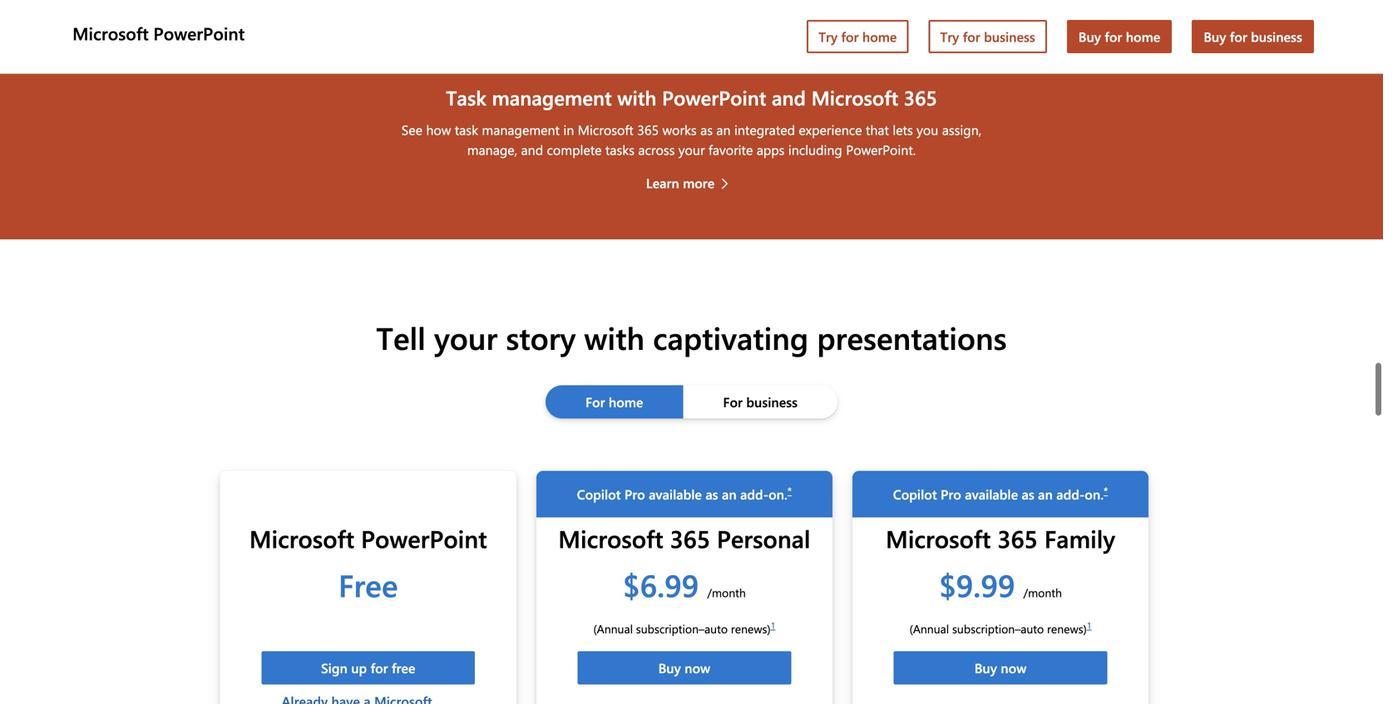 Task type: locate. For each thing, give the bounding box(es) containing it.
as
[[700, 120, 713, 138], [706, 485, 718, 503], [1022, 485, 1034, 503]]

1 renews) from the left
[[731, 621, 771, 637]]

for home link
[[546, 385, 683, 419]]

home inside try for home link
[[862, 27, 897, 45]]

0 horizontal spatial powerpoint
[[153, 22, 245, 45]]

(annual
[[593, 621, 633, 637], [910, 621, 949, 637]]

try
[[819, 27, 838, 45], [940, 27, 959, 45]]

2 renews) from the left
[[1047, 621, 1087, 637]]

(annual subscription–auto renews) 1 for $6.99
[[593, 620, 775, 637]]

0 horizontal spatial *
[[788, 484, 792, 497]]

and up integrated
[[772, 84, 806, 111]]

0 horizontal spatial on.
[[769, 485, 788, 503]]

subscription–auto down the $6.99 /month
[[636, 621, 728, 637]]

1 horizontal spatial renews)
[[1047, 621, 1087, 637]]

assign,
[[942, 120, 982, 138]]

1 horizontal spatial add-
[[1056, 485, 1085, 503]]

(annual for $6.99
[[593, 621, 633, 637]]

(annual down the $6.99
[[593, 621, 633, 637]]

1 (annual subscription–auto renews) 1 from the left
[[593, 620, 775, 637]]

home for buy for home
[[1126, 27, 1160, 45]]

2 copilot from the left
[[893, 485, 937, 503]]

add-
[[740, 485, 769, 503], [1056, 485, 1085, 503]]

0 horizontal spatial * link
[[788, 484, 792, 497]]

0 horizontal spatial (annual
[[593, 621, 633, 637]]

your
[[678, 140, 705, 158], [434, 317, 498, 358]]

/month
[[707, 585, 746, 600], [1024, 585, 1062, 600]]

0 horizontal spatial pro
[[624, 485, 645, 503]]

1
[[771, 620, 775, 631], [1087, 620, 1092, 631]]

management up manage,
[[482, 120, 560, 138]]

0 vertical spatial microsoft powerpoint
[[72, 22, 245, 45]]

2 try from the left
[[940, 27, 959, 45]]

powerpoint
[[153, 22, 245, 45], [662, 84, 766, 111], [361, 522, 487, 555]]

2 now from the left
[[1001, 659, 1027, 677]]

an up favorite
[[716, 120, 731, 138]]

management
[[492, 84, 612, 111], [482, 120, 560, 138]]

personal
[[717, 522, 810, 555]]

0 horizontal spatial add-
[[740, 485, 769, 503]]

1 horizontal spatial pro
[[941, 485, 961, 503]]

1 horizontal spatial subscription–auto
[[952, 621, 1044, 637]]

365 inside see how task management in microsoft 365 works as an integrated experience that lets you assign, manage, and complete tasks across your favorite apps including powerpoint.
[[637, 120, 659, 138]]

try for business link
[[929, 20, 1047, 53]]

1 horizontal spatial now
[[1001, 659, 1027, 677]]

subscription–auto
[[636, 621, 728, 637], [952, 621, 1044, 637]]

renews)
[[731, 621, 771, 637], [1047, 621, 1087, 637]]

(annual down $9.99
[[910, 621, 949, 637]]

as right works at the top
[[700, 120, 713, 138]]

/month down family
[[1024, 585, 1062, 600]]

1 horizontal spatial on.
[[1085, 485, 1104, 503]]

buy for home link
[[1067, 20, 1172, 53]]

task
[[446, 84, 486, 111]]

copilot pro available as an add-on. * up microsoft 365 personal
[[577, 484, 792, 503]]

1 on. from the left
[[769, 485, 788, 503]]

*
[[788, 484, 792, 497], [1104, 484, 1108, 497]]

on. up family
[[1085, 485, 1104, 503]]

1 horizontal spatial buy now link
[[894, 652, 1107, 685]]

1 horizontal spatial home
[[862, 27, 897, 45]]

/month inside $9.99 /month
[[1024, 585, 1062, 600]]

1 horizontal spatial powerpoint
[[361, 522, 487, 555]]

365 up the you
[[904, 84, 937, 111]]

0 horizontal spatial /month
[[707, 585, 746, 600]]

1 vertical spatial microsoft powerpoint
[[249, 522, 487, 555]]

* link up personal
[[788, 484, 792, 497]]

apps
[[757, 140, 785, 158]]

365
[[904, 84, 937, 111], [637, 120, 659, 138], [670, 522, 710, 555], [998, 522, 1038, 555]]

1 horizontal spatial for
[[723, 393, 743, 411]]

microsoft powerpoint inside microsoft powerpoint try and buy business and home links element
[[72, 22, 245, 45]]

* link
[[788, 484, 792, 497], [1104, 484, 1108, 497]]

2 * from the left
[[1104, 484, 1108, 497]]

available up microsoft 365 personal
[[649, 485, 702, 503]]

2 available from the left
[[965, 485, 1018, 503]]

/month inside the $6.99 /month
[[707, 585, 746, 600]]

with up the tasks
[[617, 84, 657, 111]]

pro up microsoft 365 personal
[[624, 485, 645, 503]]

copilot
[[577, 485, 621, 503], [893, 485, 937, 503]]

buy now link
[[578, 652, 791, 685], [894, 652, 1107, 685]]

buy
[[1079, 27, 1101, 45], [1204, 27, 1226, 45], [658, 659, 681, 677], [975, 659, 997, 677]]

2 1 link from the left
[[1087, 620, 1092, 631]]

subscription–auto for $9.99
[[952, 621, 1044, 637]]

0 horizontal spatial try
[[819, 27, 838, 45]]

for inside for business link
[[723, 393, 743, 411]]

buy for home
[[1079, 27, 1160, 45]]

1 horizontal spatial 1
[[1087, 620, 1092, 631]]

0 horizontal spatial (annual subscription–auto renews) 1
[[593, 620, 775, 637]]

for for buy for business
[[1230, 27, 1247, 45]]

on.
[[769, 485, 788, 503], [1085, 485, 1104, 503]]

2 add- from the left
[[1056, 485, 1085, 503]]

now
[[685, 659, 710, 677], [1001, 659, 1027, 677]]

an
[[716, 120, 731, 138], [722, 485, 737, 503], [1038, 485, 1053, 503]]

business for try for business
[[984, 27, 1035, 45]]

available up microsoft 365 family
[[965, 485, 1018, 503]]

and
[[772, 84, 806, 111], [521, 140, 543, 158]]

1 horizontal spatial copilot
[[893, 485, 937, 503]]

manage,
[[467, 140, 517, 158]]

0 horizontal spatial home
[[609, 393, 643, 411]]

1 for $6.99
[[771, 620, 775, 631]]

for home
[[585, 393, 643, 411]]

as up microsoft 365 family
[[1022, 485, 1034, 503]]

1 horizontal spatial copilot pro available as an add-on. *
[[893, 484, 1108, 503]]

for inside for home link
[[585, 393, 605, 411]]

(annual subscription–auto renews) 1 down the $6.99 /month
[[593, 620, 775, 637]]

with up for home
[[584, 317, 645, 358]]

management up in
[[492, 84, 612, 111]]

1 horizontal spatial try
[[940, 27, 959, 45]]

1 1 link from the left
[[771, 620, 775, 631]]

/month down personal
[[707, 585, 746, 600]]

learn more link
[[646, 173, 737, 193]]

1 vertical spatial your
[[434, 317, 498, 358]]

tab list
[[546, 385, 838, 419]]

1 (annual from the left
[[593, 621, 633, 637]]

integrated
[[734, 120, 795, 138]]

* up family
[[1104, 484, 1108, 497]]

task
[[455, 120, 478, 138]]

$6.99 /month
[[623, 564, 746, 605]]

1 add- from the left
[[740, 485, 769, 503]]

0 horizontal spatial available
[[649, 485, 702, 503]]

renews) down the $6.99 /month
[[731, 621, 771, 637]]

1 buy now from the left
[[658, 659, 710, 677]]

1 horizontal spatial available
[[965, 485, 1018, 503]]

$9.99
[[939, 564, 1015, 605]]

2 (annual subscription–auto renews) 1 from the left
[[910, 620, 1092, 637]]

copilot pro available as an add-on. *
[[577, 484, 792, 503], [893, 484, 1108, 503]]

copilot pro available as an add-on. * up microsoft 365 family
[[893, 484, 1108, 503]]

that
[[866, 120, 889, 138]]

for
[[585, 393, 605, 411], [723, 393, 743, 411]]

renews) down $9.99 /month
[[1047, 621, 1087, 637]]

0 horizontal spatial microsoft powerpoint
[[72, 22, 245, 45]]

buy for business
[[1204, 27, 1302, 45]]

home inside buy for home "link"
[[1126, 27, 1160, 45]]

0 horizontal spatial now
[[685, 659, 710, 677]]

1 1 from the left
[[771, 620, 775, 631]]

1 horizontal spatial /month
[[1024, 585, 1062, 600]]

business for buy for business
[[1251, 27, 1302, 45]]

* link up family
[[1104, 484, 1108, 497]]

microsoft powerpoint try and buy business and home links element
[[69, 0, 1324, 73]]

1 horizontal spatial (annual subscription–auto renews) 1
[[910, 620, 1092, 637]]

1 horizontal spatial buy now
[[975, 659, 1027, 677]]

2 1 from the left
[[1087, 620, 1092, 631]]

for for buy for home
[[1105, 27, 1122, 45]]

1 copilot pro available as an add-on. * from the left
[[577, 484, 792, 503]]

with
[[617, 84, 657, 111], [584, 317, 645, 358]]

microsoft powerpoint
[[72, 22, 245, 45], [249, 522, 487, 555]]

1 horizontal spatial *
[[1104, 484, 1108, 497]]

2 (annual from the left
[[910, 621, 949, 637]]

0 horizontal spatial renews)
[[731, 621, 771, 637]]

2 /month from the left
[[1024, 585, 1062, 600]]

0 vertical spatial your
[[678, 140, 705, 158]]

on. up personal
[[769, 485, 788, 503]]

1 vertical spatial management
[[482, 120, 560, 138]]

1 try from the left
[[819, 27, 838, 45]]

1 now from the left
[[685, 659, 710, 677]]

microsoft 365 family
[[886, 522, 1115, 555]]

task management with powerpoint and microsoft 365
[[446, 84, 937, 111]]

0 horizontal spatial subscription–auto
[[636, 621, 728, 637]]

home for try for home
[[862, 27, 897, 45]]

1 horizontal spatial and
[[772, 84, 806, 111]]

1 link
[[771, 620, 775, 631], [1087, 620, 1092, 631]]

for
[[841, 27, 859, 45], [963, 27, 980, 45], [1105, 27, 1122, 45], [1230, 27, 1247, 45], [371, 659, 388, 677]]

add- up personal
[[740, 485, 769, 503]]

1 horizontal spatial your
[[678, 140, 705, 158]]

0 horizontal spatial buy now
[[658, 659, 710, 677]]

(annual subscription–auto renews) 1 for $9.99
[[910, 620, 1092, 637]]

* up personal
[[788, 484, 792, 497]]

1 horizontal spatial microsoft powerpoint
[[249, 522, 487, 555]]

1 horizontal spatial (annual
[[910, 621, 949, 637]]

and right manage,
[[521, 140, 543, 158]]

0 horizontal spatial buy now link
[[578, 652, 791, 685]]

your right tell
[[434, 317, 498, 358]]

business
[[984, 27, 1035, 45], [1251, 27, 1302, 45], [746, 393, 798, 411]]

see
[[402, 120, 422, 138]]

try for home link
[[807, 20, 909, 53]]

home
[[862, 27, 897, 45], [1126, 27, 1160, 45], [609, 393, 643, 411]]

0 horizontal spatial copilot
[[577, 485, 621, 503]]

your down works at the top
[[678, 140, 705, 158]]

available
[[649, 485, 702, 503], [965, 485, 1018, 503]]

0 horizontal spatial business
[[746, 393, 798, 411]]

365 up across
[[637, 120, 659, 138]]

microsoft
[[72, 22, 149, 45], [811, 84, 898, 111], [578, 120, 634, 138], [249, 522, 354, 555], [558, 522, 663, 555], [886, 522, 991, 555]]

and inside see how task management in microsoft 365 works as an integrated experience that lets you assign, manage, and complete tasks across your favorite apps including powerpoint.
[[521, 140, 543, 158]]

buy now
[[658, 659, 710, 677], [975, 659, 1027, 677]]

1 horizontal spatial 1 link
[[1087, 620, 1092, 631]]

0 horizontal spatial and
[[521, 140, 543, 158]]

for inside "link"
[[1105, 27, 1122, 45]]

2 for from the left
[[723, 393, 743, 411]]

2 horizontal spatial powerpoint
[[662, 84, 766, 111]]

including
[[788, 140, 842, 158]]

add- up family
[[1056, 485, 1085, 503]]

0 horizontal spatial for
[[585, 393, 605, 411]]

1 buy now link from the left
[[578, 652, 791, 685]]

0 horizontal spatial 1 link
[[771, 620, 775, 631]]

2 subscription–auto from the left
[[952, 621, 1044, 637]]

1 horizontal spatial * link
[[1104, 484, 1108, 497]]

$9.99 /month
[[939, 564, 1062, 605]]

pro
[[624, 485, 645, 503], [941, 485, 961, 503]]

1 pro from the left
[[624, 485, 645, 503]]

up
[[351, 659, 367, 677]]

works
[[662, 120, 697, 138]]

0 horizontal spatial 1
[[771, 620, 775, 631]]

pro up microsoft 365 family
[[941, 485, 961, 503]]

2 horizontal spatial home
[[1126, 27, 1160, 45]]

1 /month from the left
[[707, 585, 746, 600]]

1 for from the left
[[585, 393, 605, 411]]

1 vertical spatial and
[[521, 140, 543, 158]]

see how task management in microsoft 365 works as an integrated experience that lets you assign, manage, and complete tasks across your favorite apps including powerpoint.
[[402, 120, 982, 158]]

(annual subscription–auto renews) 1
[[593, 620, 775, 637], [910, 620, 1092, 637]]

0 horizontal spatial copilot pro available as an add-on. *
[[577, 484, 792, 503]]

an up family
[[1038, 485, 1053, 503]]

for business
[[723, 393, 798, 411]]

(annual subscription–auto renews) 1 down $9.99 /month
[[910, 620, 1092, 637]]

how
[[426, 120, 451, 138]]

tell
[[376, 317, 426, 358]]

1 subscription–auto from the left
[[636, 621, 728, 637]]

1 horizontal spatial business
[[984, 27, 1035, 45]]

subscription–auto down $9.99 /month
[[952, 621, 1044, 637]]

2 horizontal spatial business
[[1251, 27, 1302, 45]]

1 for $9.99
[[1087, 620, 1092, 631]]



Task type: describe. For each thing, give the bounding box(es) containing it.
0 vertical spatial management
[[492, 84, 612, 111]]

lets
[[893, 120, 913, 138]]

presentations
[[817, 317, 1007, 358]]

learn
[[646, 174, 679, 192]]

$6.99
[[623, 564, 699, 605]]

2 on. from the left
[[1085, 485, 1104, 503]]

across
[[638, 140, 675, 158]]

2 pro from the left
[[941, 485, 961, 503]]

experience
[[799, 120, 862, 138]]

0 horizontal spatial your
[[434, 317, 498, 358]]

sign
[[321, 659, 347, 677]]

sign up for free link
[[261, 652, 475, 685]]

for business link
[[683, 385, 838, 419]]

renews) for $9.99
[[1047, 621, 1087, 637]]

renews) for $6.99
[[731, 621, 771, 637]]

an inside see how task management in microsoft 365 works as an integrated experience that lets you assign, manage, and complete tasks across your favorite apps including powerpoint.
[[716, 120, 731, 138]]

0 vertical spatial and
[[772, 84, 806, 111]]

1 vertical spatial with
[[584, 317, 645, 358]]

for for try for home
[[841, 27, 859, 45]]

you
[[917, 120, 938, 138]]

1 link for $6.99
[[771, 620, 775, 631]]

1 copilot from the left
[[577, 485, 621, 503]]

tab list containing for home
[[546, 385, 838, 419]]

microsoft 365 personal
[[558, 522, 810, 555]]

2 copilot pro available as an add-on. * from the left
[[893, 484, 1108, 503]]

family
[[1044, 522, 1115, 555]]

2 buy now from the left
[[975, 659, 1027, 677]]

365 up the $6.99 /month
[[670, 522, 710, 555]]

powerpoint.
[[846, 140, 916, 158]]

try for home
[[819, 27, 897, 45]]

/month for $9.99
[[1024, 585, 1062, 600]]

as inside see how task management in microsoft 365 works as an integrated experience that lets you assign, manage, and complete tasks across your favorite apps including powerpoint.
[[700, 120, 713, 138]]

your inside see how task management in microsoft 365 works as an integrated experience that lets you assign, manage, and complete tasks across your favorite apps including powerpoint.
[[678, 140, 705, 158]]

story
[[506, 317, 576, 358]]

as up microsoft 365 personal
[[706, 485, 718, 503]]

for for for home
[[585, 393, 605, 411]]

buy for business link
[[1192, 20, 1314, 53]]

management inside see how task management in microsoft 365 works as an integrated experience that lets you assign, manage, and complete tasks across your favorite apps including powerpoint.
[[482, 120, 560, 138]]

business inside tab list
[[746, 393, 798, 411]]

1 link for $9.99
[[1087, 620, 1092, 631]]

more
[[683, 174, 715, 192]]

/month for $6.99
[[707, 585, 746, 600]]

for for try for business
[[963, 27, 980, 45]]

1 vertical spatial powerpoint
[[662, 84, 766, 111]]

subscription–auto for $6.99
[[636, 621, 728, 637]]

buy inside "link"
[[1079, 27, 1101, 45]]

365 up $9.99 /month
[[998, 522, 1038, 555]]

(annual for $9.99
[[910, 621, 949, 637]]

learn more
[[646, 174, 715, 192]]

sign up for free
[[321, 659, 415, 677]]

captivating
[[653, 317, 809, 358]]

1 * from the left
[[788, 484, 792, 497]]

for for for business
[[723, 393, 743, 411]]

tell your story with captivating presentations
[[376, 317, 1007, 358]]

1 * link from the left
[[788, 484, 792, 497]]

in
[[563, 120, 574, 138]]

microsoft inside see how task management in microsoft 365 works as an integrated experience that lets you assign, manage, and complete tasks across your favorite apps including powerpoint.
[[578, 120, 634, 138]]

favorite
[[709, 140, 753, 158]]

try for business
[[940, 27, 1035, 45]]

2 buy now link from the left
[[894, 652, 1107, 685]]

free
[[338, 564, 398, 605]]

0 vertical spatial with
[[617, 84, 657, 111]]

1 available from the left
[[649, 485, 702, 503]]

tasks
[[605, 140, 635, 158]]

try for try for home
[[819, 27, 838, 45]]

free
[[392, 659, 415, 677]]

2 * link from the left
[[1104, 484, 1108, 497]]

2 vertical spatial powerpoint
[[361, 522, 487, 555]]

an up personal
[[722, 485, 737, 503]]

home inside for home link
[[609, 393, 643, 411]]

complete
[[547, 140, 602, 158]]

0 vertical spatial powerpoint
[[153, 22, 245, 45]]

try for try for business
[[940, 27, 959, 45]]



Task type: vqa. For each thing, say whether or not it's contained in the screenshot.
second Pro from the right
yes



